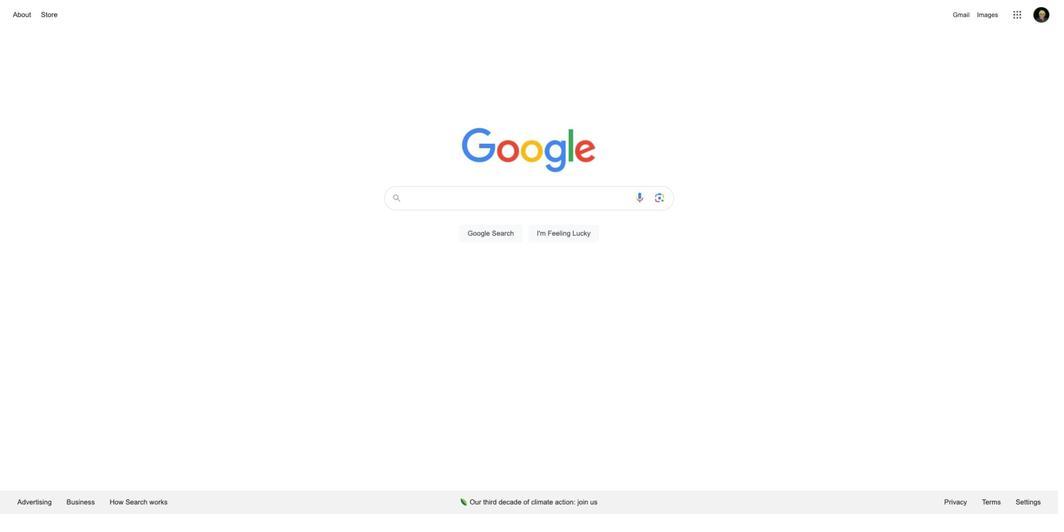 Task type: describe. For each thing, give the bounding box(es) containing it.
search by voice image
[[634, 192, 646, 204]]

search by image image
[[654, 192, 666, 204]]

google image
[[462, 128, 597, 174]]



Task type: locate. For each thing, give the bounding box(es) containing it.
None search field
[[10, 184, 1049, 254]]



Task type: vqa. For each thing, say whether or not it's contained in the screenshot.
SEARCH BY VOICE "icon"
yes



